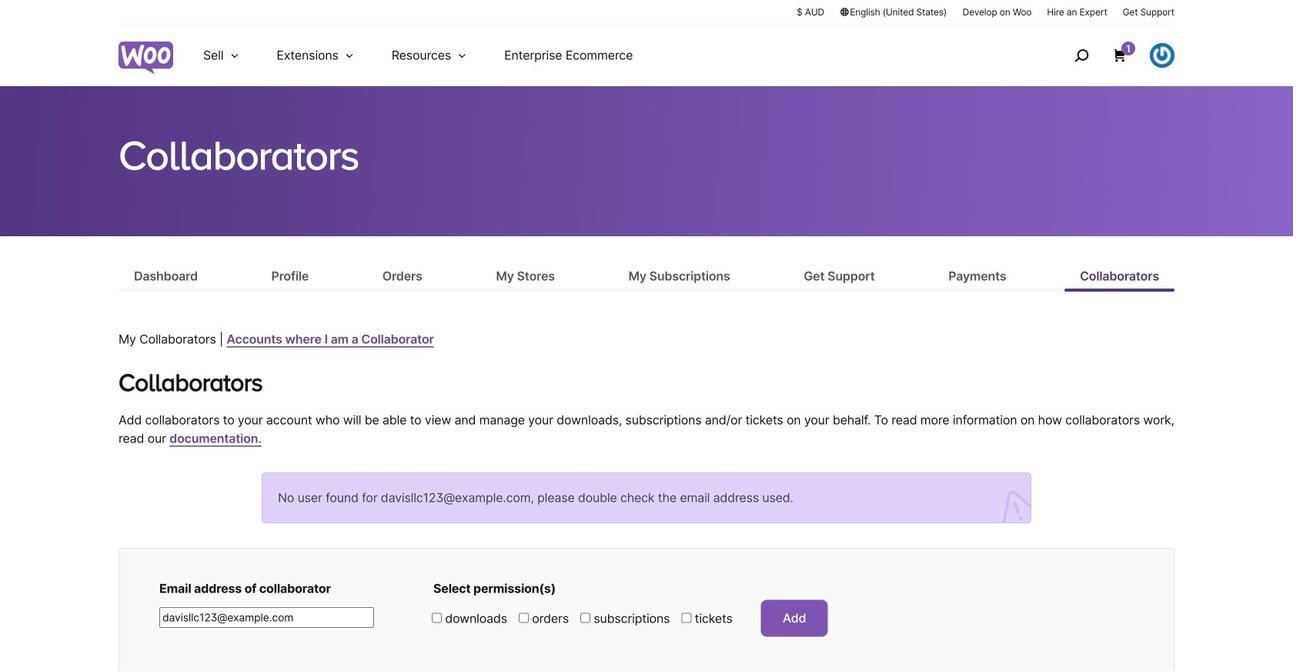 Task type: locate. For each thing, give the bounding box(es) containing it.
None checkbox
[[432, 613, 442, 623]]

open account menu image
[[1151, 43, 1175, 68]]

None checkbox
[[519, 613, 529, 623], [581, 613, 591, 623], [682, 613, 692, 623], [519, 613, 529, 623], [581, 613, 591, 623], [682, 613, 692, 623]]



Task type: describe. For each thing, give the bounding box(es) containing it.
search image
[[1070, 43, 1094, 68]]

service navigation menu element
[[1042, 30, 1175, 80]]



Task type: vqa. For each thing, say whether or not it's contained in the screenshot.
checkbox
yes



